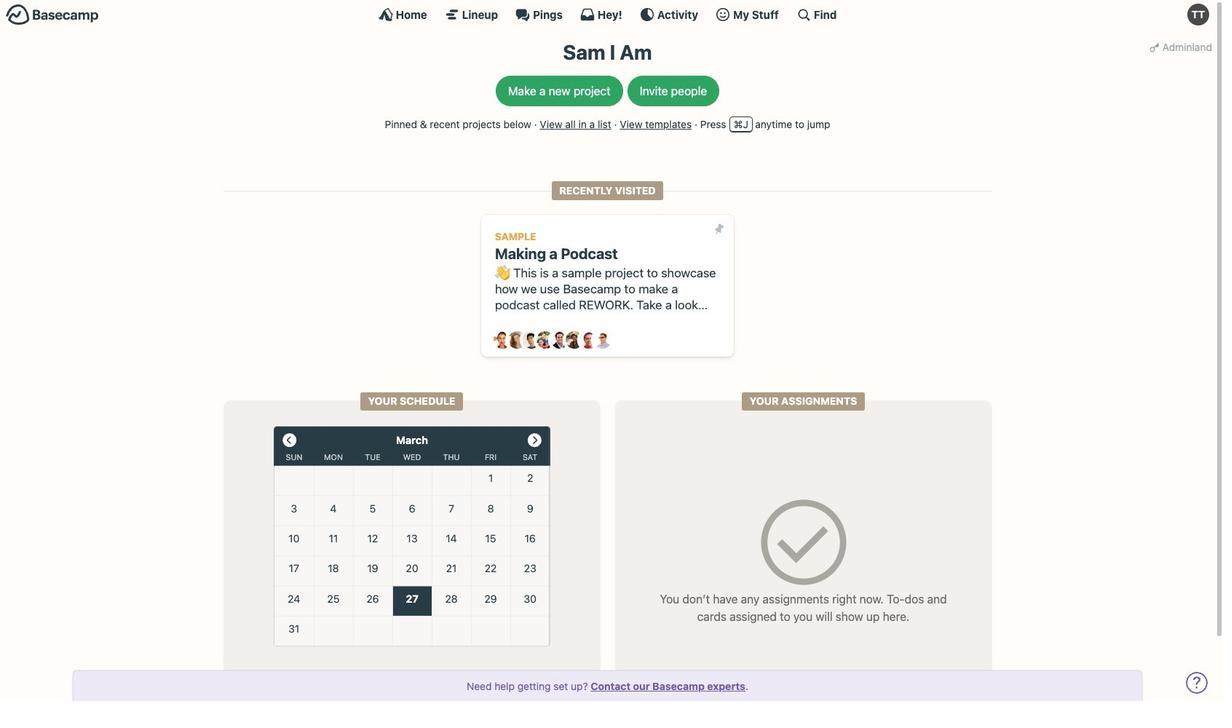 Task type: locate. For each thing, give the bounding box(es) containing it.
jennifer young image
[[537, 332, 555, 349]]

switch accounts image
[[6, 4, 99, 26]]

steve marsh image
[[580, 332, 598, 349]]

cheryl walters image
[[508, 332, 526, 349]]

nicole katz image
[[566, 332, 583, 349]]

keyboard shortcut: ⌘ + / image
[[797, 7, 811, 22]]

victor cooper image
[[595, 332, 612, 349]]

terry turtle image
[[1188, 4, 1210, 25]]

main element
[[0, 0, 1216, 28]]



Task type: describe. For each thing, give the bounding box(es) containing it.
annie bryan image
[[494, 332, 511, 349]]

josh fiske image
[[552, 332, 569, 349]]

jared davis image
[[523, 332, 540, 349]]



Task type: vqa. For each thing, say whether or not it's contained in the screenshot.
bottom Cheryl Walters icon
no



